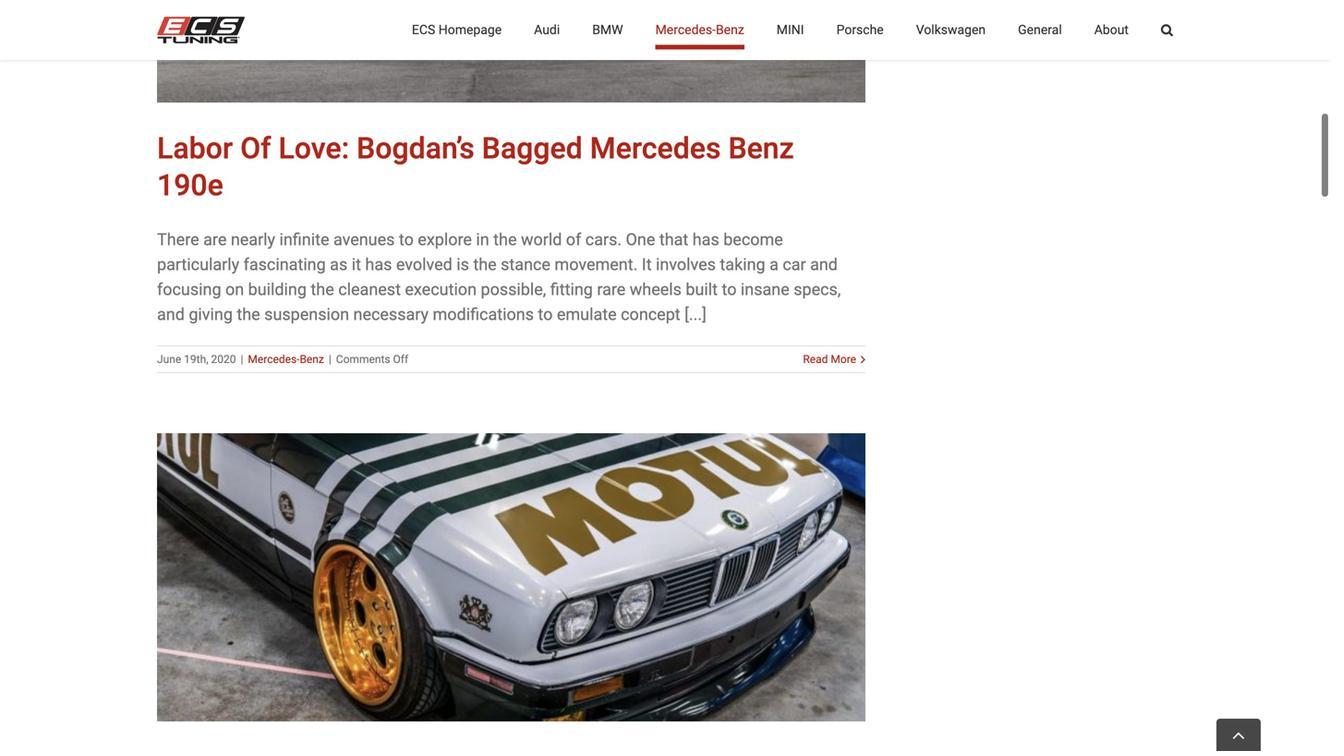 Task type: describe. For each thing, give the bounding box(es) containing it.
read more link
[[803, 351, 856, 368]]

building
[[248, 280, 307, 299]]

ecs
[[412, 22, 435, 37]]

cleanest
[[338, 280, 401, 299]]

june
[[157, 353, 181, 366]]

0 vertical spatial mercedes-
[[655, 22, 716, 37]]

a
[[770, 255, 779, 275]]

bmw
[[592, 22, 623, 37]]

2 | from the left
[[329, 353, 331, 366]]

rare
[[597, 280, 626, 299]]

slammedenuff nashville event coverage image
[[157, 433, 866, 721]]

execution
[[405, 280, 477, 299]]

the right the is
[[473, 255, 497, 275]]

[...]
[[685, 305, 707, 324]]

there
[[157, 230, 199, 250]]

1 vertical spatial mercedes-
[[248, 353, 300, 366]]

ecs homepage link
[[412, 0, 502, 60]]

possible,
[[481, 280, 546, 299]]

taking
[[720, 255, 765, 275]]

audi
[[534, 22, 560, 37]]

june 19th, 2020 | mercedes-benz | comments off
[[157, 353, 408, 366]]

in
[[476, 230, 489, 250]]

read more
[[803, 353, 856, 366]]

off
[[393, 353, 408, 366]]

it
[[642, 255, 652, 275]]

mini link
[[777, 0, 804, 60]]

fascinating
[[244, 255, 326, 275]]

audi link
[[534, 0, 560, 60]]

mini
[[777, 22, 804, 37]]

bagged
[[482, 131, 583, 166]]

involves
[[656, 255, 716, 275]]

love:
[[278, 131, 349, 166]]

volkswagen link
[[916, 0, 986, 60]]

cars.
[[585, 230, 622, 250]]

particularly
[[157, 255, 239, 275]]

labor of love: bogdan's bagged mercedes benz 190e link
[[157, 131, 794, 203]]

explore
[[418, 230, 472, 250]]

1 vertical spatial has
[[365, 255, 392, 275]]

infinite
[[279, 230, 329, 250]]

190e
[[157, 168, 223, 203]]

avenues
[[333, 230, 395, 250]]

0 vertical spatial has
[[693, 230, 719, 250]]

wheels
[[630, 280, 682, 299]]

insane
[[741, 280, 790, 299]]

general
[[1018, 22, 1062, 37]]

it
[[352, 255, 361, 275]]

1 horizontal spatial and
[[810, 255, 838, 275]]

nearly
[[231, 230, 275, 250]]

the right in
[[493, 230, 517, 250]]

that
[[659, 230, 688, 250]]

evolved
[[396, 255, 452, 275]]

specs,
[[794, 280, 841, 299]]

suspension
[[264, 305, 349, 324]]

become
[[723, 230, 783, 250]]

as
[[330, 255, 348, 275]]

mercedes
[[590, 131, 721, 166]]

labor of love: bogdan's bagged mercedes benz 190e
[[157, 131, 794, 203]]

concept
[[621, 305, 681, 324]]

1 | from the left
[[241, 353, 243, 366]]

general link
[[1018, 0, 1062, 60]]

world
[[521, 230, 562, 250]]

porsche
[[837, 22, 884, 37]]

ecs homepage
[[412, 22, 502, 37]]

are
[[203, 230, 227, 250]]

of
[[566, 230, 581, 250]]

more
[[831, 353, 856, 366]]



Task type: locate. For each thing, give the bounding box(es) containing it.
bmw link
[[592, 0, 623, 60]]

1 horizontal spatial has
[[693, 230, 719, 250]]

0 vertical spatial to
[[399, 230, 414, 250]]

0 horizontal spatial mercedes-
[[248, 353, 300, 366]]

labor
[[157, 131, 233, 166]]

19th,
[[184, 353, 208, 366]]

is
[[457, 255, 469, 275]]

and down focusing
[[157, 305, 185, 324]]

2 vertical spatial to
[[538, 305, 553, 324]]

2 vertical spatial benz
[[300, 353, 324, 366]]

1 vertical spatial benz
[[728, 131, 794, 166]]

mercedes- right 2020
[[248, 353, 300, 366]]

0 horizontal spatial and
[[157, 305, 185, 324]]

0 horizontal spatial to
[[399, 230, 414, 250]]

benz left mini
[[716, 22, 744, 37]]

emulate
[[557, 305, 617, 324]]

one
[[626, 230, 655, 250]]

bogdan's
[[357, 131, 475, 166]]

| right 2020
[[241, 353, 243, 366]]

mercedes-benz link
[[655, 0, 744, 60], [248, 353, 324, 366]]

to right built
[[722, 280, 737, 299]]

mercedes-benz link left mini link
[[655, 0, 744, 60]]

stance
[[501, 255, 551, 275]]

mercedes-benz
[[655, 22, 744, 37]]

1 horizontal spatial |
[[329, 353, 331, 366]]

the
[[493, 230, 517, 250], [473, 255, 497, 275], [311, 280, 334, 299], [237, 305, 260, 324]]

1 vertical spatial mercedes-benz link
[[248, 353, 324, 366]]

|
[[241, 353, 243, 366], [329, 353, 331, 366]]

has right it
[[365, 255, 392, 275]]

mercedes-benz link down suspension
[[248, 353, 324, 366]]

comments
[[336, 353, 390, 366]]

car
[[783, 255, 806, 275]]

benz inside labor of love: bogdan's bagged mercedes benz 190e
[[728, 131, 794, 166]]

homepage
[[439, 22, 502, 37]]

0 vertical spatial mercedes-benz link
[[655, 0, 744, 60]]

the down on
[[237, 305, 260, 324]]

labor of love: bogdan's bagged mercedes benz 190e image
[[157, 0, 866, 103]]

focusing
[[157, 280, 221, 299]]

benz
[[716, 22, 744, 37], [728, 131, 794, 166], [300, 353, 324, 366]]

has right that
[[693, 230, 719, 250]]

to down fitting
[[538, 305, 553, 324]]

the up suspension
[[311, 280, 334, 299]]

read
[[803, 353, 828, 366]]

1 horizontal spatial to
[[538, 305, 553, 324]]

1 horizontal spatial mercedes-benz link
[[655, 0, 744, 60]]

and up specs,
[[810, 255, 838, 275]]

benz down suspension
[[300, 353, 324, 366]]

mercedes- right bmw
[[655, 22, 716, 37]]

1 horizontal spatial mercedes-
[[655, 22, 716, 37]]

has
[[693, 230, 719, 250], [365, 255, 392, 275]]

there are nearly infinite avenues to explore in the world of cars. one that has become particularly fascinating as it has evolved is the stance movement. it involves taking a car and focusing on building the cleanest execution possible, fitting rare wheels built to insane specs, and giving the suspension necessary modifications to emulate concept [...]
[[157, 230, 841, 324]]

porsche link
[[837, 0, 884, 60]]

2020
[[211, 353, 236, 366]]

giving
[[189, 305, 233, 324]]

0 horizontal spatial has
[[365, 255, 392, 275]]

about link
[[1094, 0, 1129, 60]]

1 vertical spatial to
[[722, 280, 737, 299]]

| left comments
[[329, 353, 331, 366]]

benz up become
[[728, 131, 794, 166]]

movement.
[[555, 255, 638, 275]]

0 horizontal spatial |
[[241, 353, 243, 366]]

volkswagen
[[916, 22, 986, 37]]

0 vertical spatial benz
[[716, 22, 744, 37]]

fitting
[[550, 280, 593, 299]]

to up evolved
[[399, 230, 414, 250]]

ecs tuning logo image
[[157, 17, 245, 43]]

0 horizontal spatial mercedes-benz link
[[248, 353, 324, 366]]

2 horizontal spatial to
[[722, 280, 737, 299]]

on
[[225, 280, 244, 299]]

about
[[1094, 22, 1129, 37]]

necessary
[[353, 305, 429, 324]]

0 vertical spatial and
[[810, 255, 838, 275]]

of
[[240, 131, 271, 166]]

mercedes-
[[655, 22, 716, 37], [248, 353, 300, 366]]

to
[[399, 230, 414, 250], [722, 280, 737, 299], [538, 305, 553, 324]]

built
[[686, 280, 718, 299]]

modifications
[[433, 305, 534, 324]]

and
[[810, 255, 838, 275], [157, 305, 185, 324]]

1 vertical spatial and
[[157, 305, 185, 324]]



Task type: vqa. For each thing, say whether or not it's contained in the screenshot.
Audi
yes



